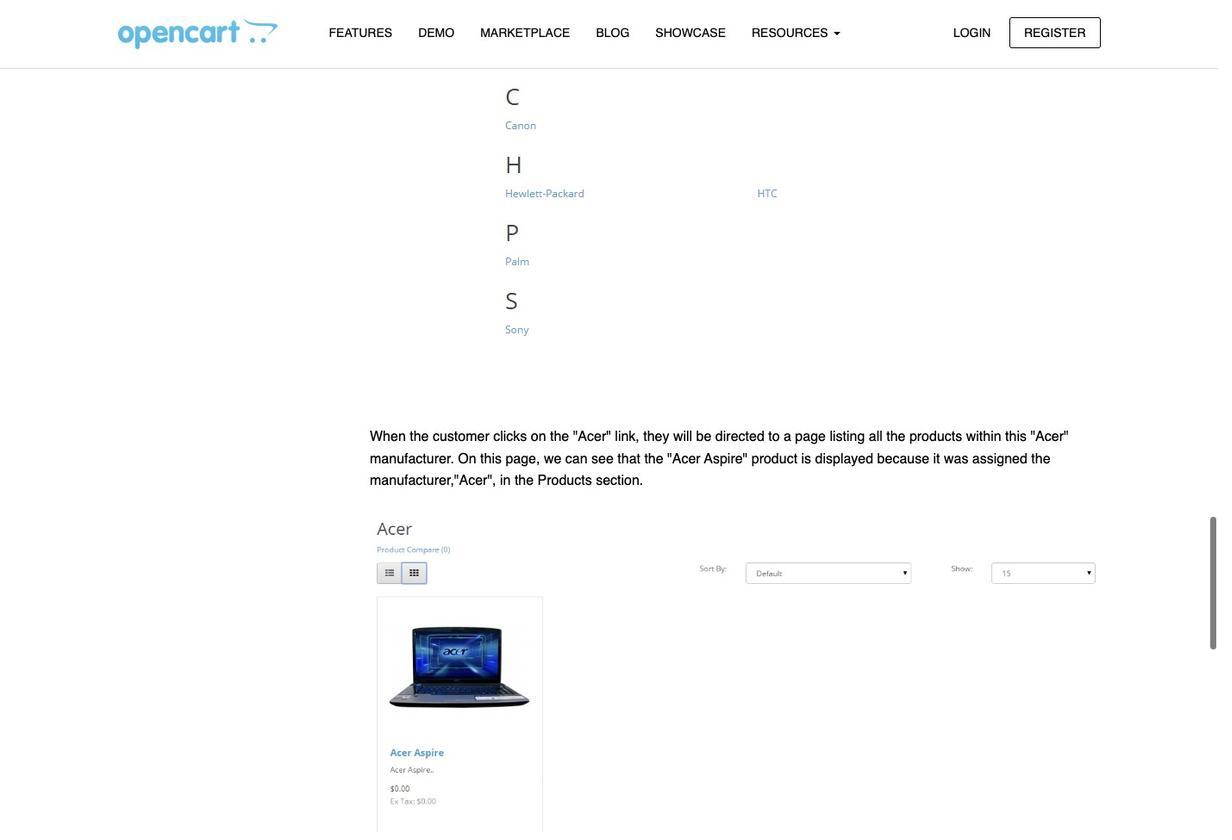 Task type: vqa. For each thing, say whether or not it's contained in the screenshot.
the leftmost other
no



Task type: describe. For each thing, give the bounding box(es) containing it.
on
[[531, 430, 546, 445]]

they
[[643, 430, 670, 445]]

the right all
[[887, 430, 906, 445]]

marketplace
[[480, 26, 570, 40]]

marketplace link
[[467, 18, 583, 48]]

brands page image
[[494, 0, 976, 416]]

customer
[[433, 430, 490, 445]]

blog
[[596, 26, 630, 40]]

in
[[500, 474, 511, 489]]

1 "acer" from the left
[[573, 430, 611, 445]]

that
[[618, 452, 641, 467]]

link,
[[615, 430, 640, 445]]

login
[[954, 25, 991, 39]]

displayed
[[815, 452, 874, 467]]

demo link
[[405, 18, 467, 48]]

was
[[944, 452, 969, 467]]

will
[[673, 430, 693, 445]]

aspire"
[[704, 452, 748, 467]]

1 vertical spatial this
[[480, 452, 502, 467]]

assigned
[[973, 452, 1028, 467]]

all
[[869, 430, 883, 445]]

opencart - open source shopping cart solution image
[[118, 18, 277, 49]]

we
[[544, 452, 562, 467]]

when
[[370, 430, 406, 445]]

can
[[565, 452, 588, 467]]

it
[[933, 452, 940, 467]]

the down they
[[644, 452, 664, 467]]

section.
[[596, 474, 643, 489]]

features
[[329, 26, 392, 40]]

within
[[966, 430, 1002, 445]]

register
[[1024, 25, 1086, 39]]

register link
[[1010, 17, 1101, 48]]

showcase
[[656, 26, 726, 40]]

on
[[458, 452, 477, 467]]

features link
[[316, 18, 405, 48]]

the right assigned
[[1032, 452, 1051, 467]]

resources
[[752, 26, 832, 40]]



Task type: locate. For each thing, give the bounding box(es) containing it.
0 horizontal spatial this
[[480, 452, 502, 467]]

this up assigned
[[1005, 430, 1027, 445]]

be
[[696, 430, 712, 445]]

0 horizontal spatial "acer"
[[573, 430, 611, 445]]

see
[[592, 452, 614, 467]]

the up manufacturer.
[[410, 430, 429, 445]]

"acer
[[667, 452, 701, 467]]

1 horizontal spatial "acer"
[[1031, 430, 1069, 445]]

"acer"
[[573, 430, 611, 445], [1031, 430, 1069, 445]]

page
[[795, 430, 826, 445]]

the right on
[[550, 430, 569, 445]]

listing
[[830, 430, 865, 445]]

manufacturer.
[[370, 452, 454, 467]]

is
[[801, 452, 811, 467]]

to
[[768, 430, 780, 445]]

product
[[752, 452, 798, 467]]

showcase link
[[643, 18, 739, 48]]

this right on
[[480, 452, 502, 467]]

2 "acer" from the left
[[1031, 430, 1069, 445]]

the
[[410, 430, 429, 445], [550, 430, 569, 445], [887, 430, 906, 445], [644, 452, 664, 467], [1032, 452, 1051, 467], [515, 474, 534, 489]]

blog link
[[583, 18, 643, 48]]

demo
[[418, 26, 455, 40]]

products
[[910, 430, 962, 445]]

a
[[784, 430, 791, 445]]

directed
[[716, 430, 765, 445]]

login link
[[939, 17, 1006, 48]]

1 horizontal spatial this
[[1005, 430, 1027, 445]]

the right 'in'
[[515, 474, 534, 489]]

"acer" right within
[[1031, 430, 1069, 445]]

because
[[877, 452, 930, 467]]

"acer" up see at the bottom of page
[[573, 430, 611, 445]]

products
[[538, 474, 592, 489]]

clicks
[[493, 430, 527, 445]]

acer brand page image
[[370, 504, 1101, 833]]

manufacturer,"acer",
[[370, 474, 496, 489]]

page,
[[506, 452, 540, 467]]

this
[[1005, 430, 1027, 445], [480, 452, 502, 467]]

0 vertical spatial this
[[1005, 430, 1027, 445]]

resources link
[[739, 18, 853, 48]]

when the customer clicks on the "acer" link, they will be directed to a page listing all the products within this "acer" manufacturer. on this page, we can see that the "acer aspire" product is displayed because it was assigned the manufacturer,"acer", in the products section.
[[370, 430, 1069, 489]]



